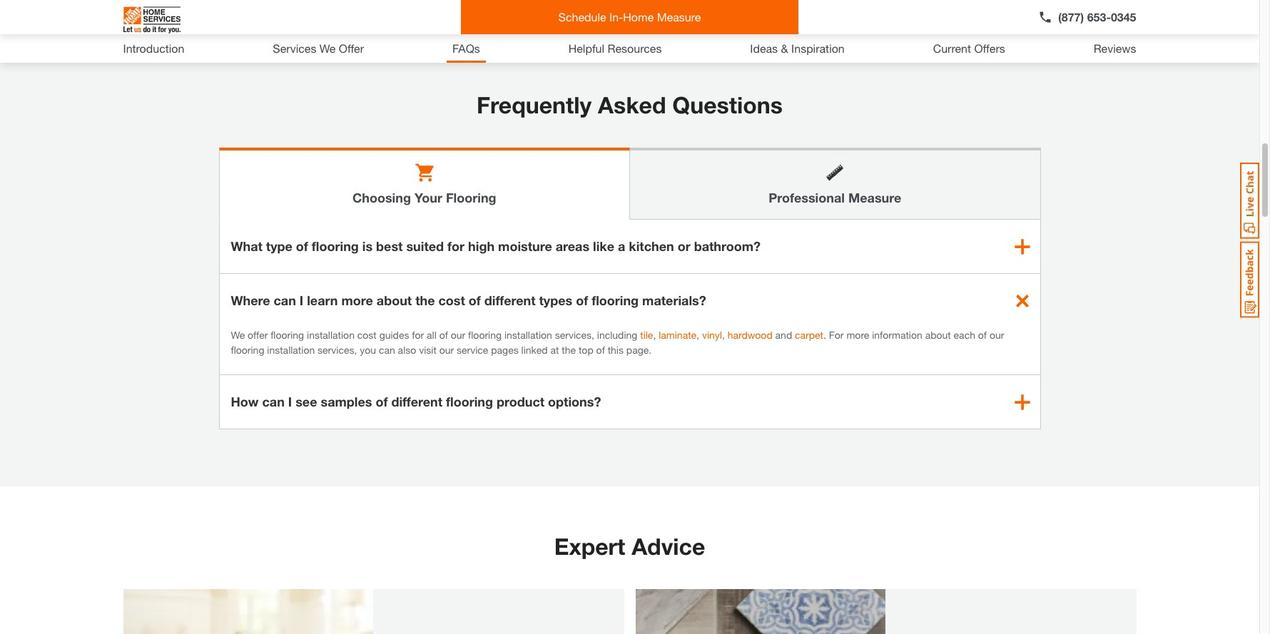 Task type: vqa. For each thing, say whether or not it's contained in the screenshot.
account settings
no



Task type: describe. For each thing, give the bounding box(es) containing it.
also
[[398, 344, 416, 356]]

. for more information about each of our flooring installation services, you can also visit our service pages linked at the top of this page.
[[231, 329, 1005, 356]]

suited
[[406, 238, 444, 254]]

helpful resources
[[569, 41, 662, 55]]

bathroom?
[[694, 238, 761, 254]]

and
[[776, 329, 792, 341]]

schedule
[[559, 10, 606, 24]]

professional measure
[[769, 190, 902, 206]]

guides
[[379, 329, 409, 341]]

blue and white tile; orange tile icon image
[[636, 590, 885, 635]]

in-
[[610, 10, 623, 24]]

professional
[[769, 190, 845, 206]]

0 horizontal spatial cost
[[357, 329, 377, 341]]

where can i learn more about the cost of different types of flooring materials?
[[231, 293, 706, 308]]

can for more
[[274, 293, 296, 308]]

questions
[[673, 91, 783, 118]]

0 horizontal spatial more
[[342, 293, 373, 308]]

helpful
[[569, 41, 605, 55]]

home
[[623, 10, 654, 24]]

we offer flooring installation cost guides for all of our flooring installation services, including tile , laminate , vinyl , hardwood and carpet
[[231, 329, 824, 341]]

our up service
[[451, 329, 466, 341]]

types
[[539, 293, 573, 308]]

carpet link
[[795, 329, 824, 341]]

can inside the . for more information about each of our flooring installation services, you can also visit our service pages linked at the top of this page.
[[379, 344, 395, 356]]

ideas
[[750, 41, 778, 55]]

including
[[597, 329, 638, 341]]

hardwood link
[[728, 329, 773, 341]]

advice
[[632, 533, 705, 560]]

choosing
[[353, 190, 411, 206]]

0 horizontal spatial for
[[412, 329, 424, 341]]

what
[[231, 238, 263, 254]]

introduction
[[123, 41, 184, 55]]

flooring up including
[[592, 293, 639, 308]]

schedule in-home measure button
[[461, 0, 799, 34]]

frequently
[[477, 91, 592, 118]]

0 vertical spatial about
[[377, 293, 412, 308]]

installation down learn
[[307, 329, 355, 341]]

materials?
[[642, 293, 706, 308]]

tile
[[640, 329, 653, 341]]

do it for you logo image
[[123, 1, 180, 39]]

tile link
[[640, 329, 653, 341]]

black and white dog laying on white carpet; orange paw print icon image
[[123, 590, 373, 635]]

what type of flooring is best suited for high moisture areas like a kitchen or bathroom?
[[231, 238, 761, 254]]

this
[[608, 344, 624, 356]]

(877)
[[1059, 10, 1084, 24]]

flooring left product
[[446, 394, 493, 410]]

0 horizontal spatial we
[[231, 329, 245, 341]]

more inside the . for more information about each of our flooring installation services, you can also visit our service pages linked at the top of this page.
[[847, 329, 870, 341]]

linked
[[521, 344, 548, 356]]

each
[[954, 329, 976, 341]]

offer
[[339, 41, 364, 55]]

choosing your flooring
[[353, 190, 496, 206]]

live chat image
[[1241, 163, 1260, 239]]

how can i see samples of different flooring product options?
[[231, 394, 601, 410]]

0 vertical spatial services,
[[555, 329, 595, 341]]

(877) 653-0345 link
[[1039, 9, 1137, 26]]

of right samples
[[376, 394, 388, 410]]

0 horizontal spatial different
[[391, 394, 443, 410]]

moisture
[[498, 238, 552, 254]]

hardwood
[[728, 329, 773, 341]]

you
[[360, 344, 376, 356]]

service
[[457, 344, 489, 356]]

current
[[933, 41, 971, 55]]

3 , from the left
[[722, 329, 725, 341]]

expert
[[554, 533, 625, 560]]

0 vertical spatial cost
[[439, 293, 465, 308]]

vinyl link
[[702, 329, 722, 341]]

0345
[[1111, 10, 1137, 24]]

653-
[[1088, 10, 1111, 24]]

information
[[872, 329, 923, 341]]

0 vertical spatial we
[[320, 41, 336, 55]]

kitchen
[[629, 238, 674, 254]]

flooring up service
[[468, 329, 502, 341]]

high
[[468, 238, 495, 254]]

services
[[273, 41, 316, 55]]

1 horizontal spatial different
[[485, 293, 536, 308]]



Task type: locate. For each thing, give the bounding box(es) containing it.
0 horizontal spatial measure
[[657, 10, 701, 24]]

faqs
[[452, 41, 480, 55]]

services, left you
[[318, 344, 357, 356]]

1 horizontal spatial i
[[300, 293, 303, 308]]

i left learn
[[300, 293, 303, 308]]

cost up you
[[357, 329, 377, 341]]

can for samples
[[262, 394, 285, 410]]

samples
[[321, 394, 372, 410]]

0 horizontal spatial services,
[[318, 344, 357, 356]]

services we offer
[[273, 41, 364, 55]]

where
[[231, 293, 270, 308]]

1 vertical spatial we
[[231, 329, 245, 341]]

1 vertical spatial different
[[391, 394, 443, 410]]

how
[[231, 394, 259, 410]]

top
[[579, 344, 594, 356]]

expert advice
[[554, 533, 705, 560]]

inspiration
[[792, 41, 845, 55]]

our right each
[[990, 329, 1005, 341]]

cost up service
[[439, 293, 465, 308]]

0 vertical spatial i
[[300, 293, 303, 308]]

1 horizontal spatial cost
[[439, 293, 465, 308]]

feedback link image
[[1241, 241, 1260, 318]]

1 horizontal spatial ,
[[697, 329, 699, 341]]

reviews
[[1094, 41, 1137, 55]]

of right top
[[596, 344, 605, 356]]

for
[[829, 329, 844, 341]]

, left vinyl link
[[697, 329, 699, 341]]

0 horizontal spatial i
[[288, 394, 292, 410]]

of right type at left
[[296, 238, 308, 254]]

1 vertical spatial about
[[925, 329, 951, 341]]

flooring inside the . for more information about each of our flooring installation services, you can also visit our service pages linked at the top of this page.
[[231, 344, 264, 356]]

flooring right the offer
[[271, 329, 304, 341]]

1 , from the left
[[653, 329, 656, 341]]

services, up top
[[555, 329, 595, 341]]

current offers
[[933, 41, 1005, 55]]

bedroom with carpet; orange carpet roll icon image
[[123, 0, 480, 11]]

can down guides
[[379, 344, 395, 356]]

of
[[296, 238, 308, 254], [469, 293, 481, 308], [576, 293, 588, 308], [439, 329, 448, 341], [978, 329, 987, 341], [596, 344, 605, 356], [376, 394, 388, 410]]

the up all
[[416, 293, 435, 308]]

measure inside button
[[657, 10, 701, 24]]

of right each
[[978, 329, 987, 341]]

our right visit
[[439, 344, 454, 356]]

flooring
[[446, 190, 496, 206]]

flooring
[[312, 238, 359, 254], [592, 293, 639, 308], [271, 329, 304, 341], [468, 329, 502, 341], [231, 344, 264, 356], [446, 394, 493, 410]]

0 vertical spatial different
[[485, 293, 536, 308]]

carpet
[[795, 329, 824, 341]]

schedule in-home measure
[[559, 10, 701, 24]]

options?
[[548, 394, 601, 410]]

1 vertical spatial cost
[[357, 329, 377, 341]]

areas
[[556, 238, 590, 254]]

more right for
[[847, 329, 870, 341]]

0 horizontal spatial ,
[[653, 329, 656, 341]]

1 vertical spatial more
[[847, 329, 870, 341]]

pages
[[491, 344, 519, 356]]

different up we offer flooring installation cost guides for all of our flooring installation services, including tile , laminate , vinyl , hardwood and carpet
[[485, 293, 536, 308]]

installation inside the . for more information about each of our flooring installation services, you can also visit our service pages linked at the top of this page.
[[267, 344, 315, 356]]

i for see
[[288, 394, 292, 410]]

1 vertical spatial for
[[412, 329, 424, 341]]

asked
[[598, 91, 666, 118]]

1 vertical spatial can
[[379, 344, 395, 356]]

installation up linked
[[505, 329, 552, 341]]

1 horizontal spatial measure
[[849, 190, 902, 206]]

1 horizontal spatial more
[[847, 329, 870, 341]]

i for learn
[[300, 293, 303, 308]]

see
[[296, 394, 317, 410]]

for left all
[[412, 329, 424, 341]]

1 vertical spatial i
[[288, 394, 292, 410]]

1 horizontal spatial we
[[320, 41, 336, 55]]

for left the high
[[448, 238, 465, 254]]

1 horizontal spatial about
[[925, 329, 951, 341]]

frequently asked questions
[[477, 91, 783, 118]]

0 vertical spatial measure
[[657, 10, 701, 24]]

(877) 653-0345
[[1059, 10, 1137, 24]]

flooring down the offer
[[231, 344, 264, 356]]

the right at
[[562, 344, 576, 356]]

i left see
[[288, 394, 292, 410]]

can right how
[[262, 394, 285, 410]]

&
[[781, 41, 788, 55]]

measure right home in the top of the page
[[657, 10, 701, 24]]

can right where
[[274, 293, 296, 308]]

visit
[[419, 344, 437, 356]]

, left laminate
[[653, 329, 656, 341]]

services,
[[555, 329, 595, 341], [318, 344, 357, 356]]

page.
[[627, 344, 652, 356]]

is
[[362, 238, 373, 254]]

1 vertical spatial measure
[[849, 190, 902, 206]]

1 horizontal spatial services,
[[555, 329, 595, 341]]

like
[[593, 238, 615, 254]]

about left each
[[925, 329, 951, 341]]

more
[[342, 293, 373, 308], [847, 329, 870, 341]]

we
[[320, 41, 336, 55], [231, 329, 245, 341]]

about up guides
[[377, 293, 412, 308]]

learn
[[307, 293, 338, 308]]

services, inside the . for more information about each of our flooring installation services, you can also visit our service pages linked at the top of this page.
[[318, 344, 357, 356]]

type
[[266, 238, 293, 254]]

laminate
[[659, 329, 697, 341]]

resources
[[608, 41, 662, 55]]

2 horizontal spatial ,
[[722, 329, 725, 341]]

measure
[[657, 10, 701, 24], [849, 190, 902, 206]]

your
[[415, 190, 442, 206]]

measure right professional
[[849, 190, 902, 206]]

flooring left is
[[312, 238, 359, 254]]

i
[[300, 293, 303, 308], [288, 394, 292, 410]]

0 vertical spatial can
[[274, 293, 296, 308]]

of right types
[[576, 293, 588, 308]]

, left hardwood link
[[722, 329, 725, 341]]

installation
[[307, 329, 355, 341], [505, 329, 552, 341], [267, 344, 315, 356]]

offers
[[975, 41, 1005, 55]]

vinyl
[[702, 329, 722, 341]]

ideas & inspiration
[[750, 41, 845, 55]]

the inside the . for more information about each of our flooring installation services, you can also visit our service pages linked at the top of this page.
[[562, 344, 576, 356]]

best
[[376, 238, 403, 254]]

laminate link
[[659, 329, 697, 341]]

installation down the offer
[[267, 344, 315, 356]]

2 vertical spatial can
[[262, 394, 285, 410]]

our
[[451, 329, 466, 341], [990, 329, 1005, 341], [439, 344, 454, 356]]

of right all
[[439, 329, 448, 341]]

a
[[618, 238, 626, 254]]

0 vertical spatial the
[[416, 293, 435, 308]]

different
[[485, 293, 536, 308], [391, 394, 443, 410]]

1 vertical spatial the
[[562, 344, 576, 356]]

2 , from the left
[[697, 329, 699, 341]]

for
[[448, 238, 465, 254], [412, 329, 424, 341]]

more right learn
[[342, 293, 373, 308]]

we left offer
[[320, 41, 336, 55]]

can
[[274, 293, 296, 308], [379, 344, 395, 356], [262, 394, 285, 410]]

1 horizontal spatial the
[[562, 344, 576, 356]]

1 vertical spatial services,
[[318, 344, 357, 356]]

product
[[497, 394, 545, 410]]

different down "also"
[[391, 394, 443, 410]]

offer
[[248, 329, 268, 341]]

about inside the . for more information about each of our flooring installation services, you can also visit our service pages linked at the top of this page.
[[925, 329, 951, 341]]

or
[[678, 238, 691, 254]]

we left the offer
[[231, 329, 245, 341]]

.
[[824, 329, 826, 341]]

of up service
[[469, 293, 481, 308]]

,
[[653, 329, 656, 341], [697, 329, 699, 341], [722, 329, 725, 341]]

0 vertical spatial more
[[342, 293, 373, 308]]

1 horizontal spatial for
[[448, 238, 465, 254]]

at
[[551, 344, 559, 356]]

0 horizontal spatial about
[[377, 293, 412, 308]]

0 horizontal spatial the
[[416, 293, 435, 308]]

all
[[427, 329, 437, 341]]

0 vertical spatial for
[[448, 238, 465, 254]]



